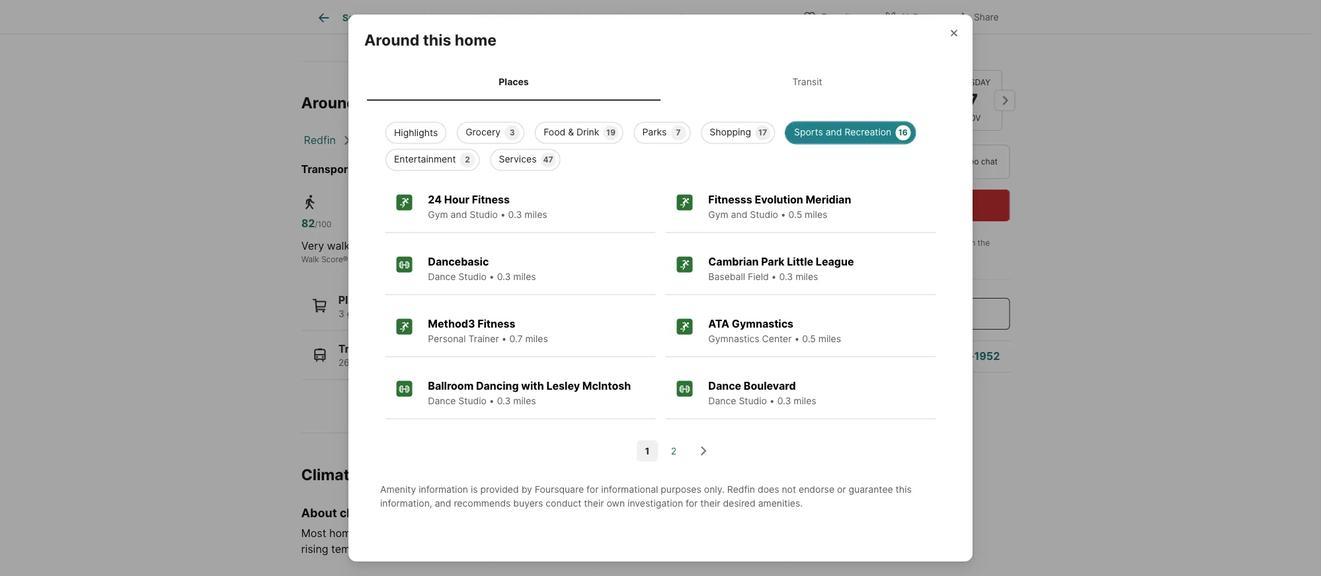 Task type: vqa. For each thing, say whether or not it's contained in the screenshot.


Task type: locate. For each thing, give the bounding box(es) containing it.
0 vertical spatial redfin
[[304, 134, 336, 147]]

amenity information is provided by foursquare for informational purposes only. redfin does not endorse or guarantee this information, and recommends buyers conduct their own investigation for their desired amenities.
[[380, 484, 912, 510]]

transit down the 28 /100
[[441, 255, 467, 265]]

list box inside around this home dialog
[[375, 117, 947, 171]]

gymnastics down ata
[[709, 334, 760, 345]]

for
[[587, 484, 599, 496], [686, 498, 698, 510]]

informational
[[602, 484, 658, 496]]

• inside dancebasic dance studio • 0.3 miles
[[489, 271, 495, 283]]

fitness down ave at the top
[[472, 193, 510, 206]]

0.5 right center
[[803, 334, 816, 345]]

0 vertical spatial gymnastics
[[732, 318, 794, 331]]

ask
[[817, 350, 837, 363]]

history
[[620, 12, 650, 23]]

purposes
[[661, 484, 702, 496]]

this
[[423, 30, 451, 49], [360, 94, 388, 112], [896, 484, 912, 496]]

studio inside dance boulevard dance studio • 0.3 miles
[[739, 396, 767, 407]]

risks up 'amenity' at the left bottom of the page
[[362, 466, 398, 484]]

only.
[[704, 484, 725, 496]]

gym inside fitnesss evolution meridian gym and studio • 0.5 miles
[[709, 209, 729, 220]]

gym down fitnesss on the top of the page
[[709, 209, 729, 220]]

61,
[[385, 358, 397, 369]]

by up buyers
[[522, 484, 532, 496]]

1 horizontal spatial transit
[[441, 255, 467, 265]]

studio inside dancebasic dance studio • 0.3 miles
[[459, 271, 487, 283]]

0.3 inside cambrian park little league baseball field • 0.3 miles
[[780, 271, 793, 283]]

2 nov from the left
[[898, 113, 916, 123]]

provided
[[481, 484, 519, 496]]

0 horizontal spatial 7
[[460, 308, 466, 320]]

climate
[[340, 506, 383, 521], [672, 528, 708, 541]]

recreation
[[845, 127, 892, 138]]

1 vertical spatial 2
[[671, 446, 677, 457]]

0 horizontal spatial by
[[522, 484, 532, 496]]

highlights
[[394, 127, 438, 138]]

temperatures
[[331, 544, 399, 557]]

tab list containing search
[[301, 0, 741, 34]]

2 horizontal spatial 7
[[967, 89, 978, 112]]

27,
[[355, 358, 367, 369]]

7 down tuesday
[[967, 89, 978, 112]]

their left 'own'
[[584, 498, 604, 510]]

around this home inside dialog
[[364, 30, 497, 49]]

0.3 inside dancebasic dance studio • 0.3 miles
[[497, 271, 511, 283]]

transit inside transit 26, 27, 37, 61, 64b, express 101
[[338, 343, 375, 356]]

1 vertical spatial tab list
[[364, 63, 957, 101]]

climate left change
[[672, 528, 708, 541]]

2 inside "button"
[[671, 446, 677, 457]]

1 vertical spatial home
[[392, 94, 434, 112]]

3 inside places 3 groceries, 15 restaurants, 7 parks
[[338, 308, 344, 320]]

and down fitnesss on the top of the page
[[731, 209, 748, 220]]

1 /100 from the left
[[315, 220, 332, 229]]

redfin inside amenity information is provided by foursquare for informational purposes only. redfin does not endorse or guarantee this information, and recommends buyers conduct their own investigation for their desired amenities.
[[728, 484, 755, 496]]

league
[[816, 256, 854, 268]]

2 vertical spatial 7
[[460, 308, 466, 320]]

tab list
[[301, 0, 741, 34], [364, 63, 957, 101]]

gym for fitnesss
[[709, 209, 729, 220]]

3 nov from the left
[[964, 113, 981, 123]]

0 vertical spatial places
[[499, 76, 529, 87]]

1 vertical spatial climate
[[672, 528, 708, 541]]

nov up sports and recreation
[[833, 113, 850, 123]]

1 horizontal spatial home
[[455, 30, 497, 49]]

miles inside dancebasic dance studio • 0.3 miles
[[514, 271, 536, 283]]

climate up homes
[[340, 506, 383, 521]]

• inside cambrian park little league baseball field • 0.3 miles
[[772, 271, 777, 283]]

• inside 24 hour fitness gym and studio • 0.3 miles
[[501, 209, 506, 220]]

0 vertical spatial 3
[[510, 128, 515, 137]]

sale & tax history
[[574, 12, 650, 23]]

1 horizontal spatial gym
[[709, 209, 729, 220]]

county
[[486, 134, 522, 147]]

1 horizontal spatial by
[[657, 528, 669, 541]]

and left may
[[546, 528, 564, 541]]

1 vertical spatial places
[[338, 294, 373, 307]]

1 vertical spatial redfin
[[728, 484, 755, 496]]

score down the 28 /100
[[469, 255, 491, 265]]

by
[[522, 484, 532, 496], [657, 528, 669, 541]]

around up redfin link
[[301, 94, 356, 112]]

fitness up trainer
[[478, 318, 516, 331]]

37,
[[370, 358, 382, 369]]

& inside tab
[[595, 12, 601, 23]]

santa clara county link
[[425, 134, 522, 147]]

not
[[782, 484, 797, 496]]

0 vertical spatial climate
[[340, 506, 383, 521]]

this up california link
[[360, 94, 388, 112]]

19
[[607, 128, 616, 137]]

redfin up desired
[[728, 484, 755, 496]]

via
[[946, 157, 957, 167]]

score
[[321, 255, 343, 265], [469, 255, 491, 265]]

0 vertical spatial tab list
[[301, 0, 741, 34]]

sea
[[423, 544, 441, 557]]

0.7
[[510, 334, 523, 345]]

fitness inside method3 fitness personal trainer • 0.7 miles
[[478, 318, 516, 331]]

studio down "boulevard"
[[739, 396, 767, 407]]

schools
[[679, 12, 715, 23]]

change
[[711, 528, 748, 541]]

hour
[[444, 193, 470, 206]]

and down information
[[435, 498, 451, 510]]

gym for 24
[[428, 209, 448, 220]]

1 vertical spatial 7
[[676, 128, 681, 137]]

/100 inside 82 /100
[[315, 220, 332, 229]]

47
[[543, 155, 554, 165]]

fitnesss evolution meridian gym and studio • 0.5 miles
[[709, 193, 852, 220]]

0.5 inside fitnesss evolution meridian gym and studio • 0.5 miles
[[789, 209, 803, 220]]

transit for transit score
[[441, 255, 467, 265]]

tuesday
[[954, 78, 991, 87]]

endorse
[[799, 484, 835, 496]]

home down property
[[455, 30, 497, 49]]

1 vertical spatial this
[[360, 94, 388, 112]]

2 vertical spatial transit
[[338, 343, 375, 356]]

have
[[366, 528, 390, 541]]

drink
[[577, 127, 600, 138]]

0 horizontal spatial /100
[[315, 220, 332, 229]]

1 vertical spatial gymnastics
[[709, 334, 760, 345]]

7 inside "tuesday 7 nov"
[[967, 89, 978, 112]]

miles right 0.7
[[526, 334, 548, 345]]

7 left parks
[[460, 308, 466, 320]]

1 vertical spatial 3
[[338, 308, 344, 320]]

this down overview
[[423, 30, 451, 49]]

miles down services 47
[[525, 209, 547, 220]]

0.3 down services
[[508, 209, 522, 220]]

/100
[[315, 220, 332, 229], [455, 220, 471, 229]]

0 horizontal spatial their
[[584, 498, 604, 510]]

and down hour in the left of the page
[[451, 209, 467, 220]]

fitness
[[472, 193, 510, 206], [478, 318, 516, 331]]

0.3 down the dancing
[[497, 396, 511, 407]]

1 horizontal spatial &
[[595, 12, 601, 23]]

1 their from the left
[[584, 498, 604, 510]]

parks
[[643, 127, 667, 138]]

0 vertical spatial transit
[[793, 76, 823, 87]]

& left tax
[[595, 12, 601, 23]]

most homes have some risk of natural disasters, and may be impacted by climate change due to rising temperatures and sea levels.
[[301, 528, 783, 557]]

places tab
[[367, 65, 661, 98]]

0 vertical spatial by
[[522, 484, 532, 496]]

762-
[[950, 350, 975, 363]]

0 horizontal spatial 3
[[338, 308, 344, 320]]

recommends
[[454, 498, 511, 510]]

amenities.
[[759, 498, 803, 510]]

dancing
[[476, 380, 519, 393]]

1 vertical spatial transit
[[441, 255, 467, 265]]

climate
[[301, 466, 359, 484]]

miles down "boulevard"
[[794, 396, 817, 407]]

26,
[[338, 358, 352, 369]]

2 right 1 button
[[671, 446, 677, 457]]

1 horizontal spatial 7
[[676, 128, 681, 137]]

1 horizontal spatial 2
[[671, 446, 677, 457]]

miles inside fitnesss evolution meridian gym and studio • 0.5 miles
[[805, 209, 828, 220]]

1 horizontal spatial their
[[701, 498, 721, 510]]

and inside 24 hour fitness gym and studio • 0.3 miles
[[451, 209, 467, 220]]

field
[[748, 271, 769, 283]]

option
[[803, 145, 900, 179]]

95154
[[544, 134, 575, 147]]

x-
[[903, 12, 912, 23]]

miles down little
[[796, 271, 819, 283]]

0 horizontal spatial gym
[[428, 209, 448, 220]]

0 horizontal spatial 2
[[465, 155, 470, 165]]

places for places
[[499, 76, 529, 87]]

2
[[465, 155, 470, 165], [671, 446, 677, 457]]

/100 inside the 28 /100
[[455, 220, 471, 229]]

1 horizontal spatial around
[[364, 30, 420, 49]]

& right food
[[568, 127, 574, 138]]

2 horizontal spatial nov
[[964, 113, 981, 123]]

services
[[499, 154, 537, 165]]

places up grocery
[[499, 76, 529, 87]]

2 horizontal spatial transit
[[793, 76, 823, 87]]

for down purposes on the right of the page
[[686, 498, 698, 510]]

by down investigation
[[657, 528, 669, 541]]

tab list containing places
[[364, 63, 957, 101]]

risks up "some"
[[386, 506, 414, 521]]

places for places 3 groceries, 15 restaurants, 7 parks
[[338, 294, 373, 307]]

1 gym from the left
[[428, 209, 448, 220]]

3
[[510, 128, 515, 137], [338, 308, 344, 320]]

around this home element
[[364, 14, 513, 49]]

list box
[[375, 117, 947, 171]]

property details
[[474, 12, 544, 23]]

studio down transit score
[[459, 271, 487, 283]]

/100 up very
[[315, 220, 332, 229]]

places inside places 3 groceries, 15 restaurants, 7 parks
[[338, 294, 373, 307]]

transit up 27,
[[338, 343, 375, 356]]

0.3
[[508, 209, 522, 220], [497, 271, 511, 283], [780, 271, 793, 283], [497, 396, 511, 407], [778, 396, 791, 407]]

2 down clara
[[465, 155, 470, 165]]

• right the 28 /100
[[501, 209, 506, 220]]

method3 fitness personal trainer • 0.7 miles
[[428, 318, 548, 345]]

gymnastics up center
[[732, 318, 794, 331]]

0 horizontal spatial &
[[568, 127, 574, 138]]

score right 'walk'
[[321, 255, 343, 265]]

studio down the ballroom
[[459, 396, 487, 407]]

1 horizontal spatial score
[[469, 255, 491, 265]]

Nov button
[[877, 70, 937, 131]]

0.3 inside 24 hour fitness gym and studio • 0.3 miles
[[508, 209, 522, 220]]

transit left sunday
[[793, 76, 823, 87]]

• down the dancing
[[489, 396, 495, 407]]

their down only.
[[701, 498, 721, 510]]

miles
[[525, 209, 547, 220], [805, 209, 828, 220], [514, 271, 536, 283], [796, 271, 819, 283], [526, 334, 548, 345], [819, 334, 841, 345], [514, 396, 536, 407], [794, 396, 817, 407]]

transportation
[[301, 163, 379, 176]]

around this home up california link
[[301, 94, 434, 112]]

1 button
[[637, 441, 658, 462]]

schools tab
[[664, 2, 730, 34]]

1 horizontal spatial 3
[[510, 128, 515, 137]]

0 horizontal spatial score
[[321, 255, 343, 265]]

2 vertical spatial this
[[896, 484, 912, 496]]

/100 for 28
[[455, 220, 471, 229]]

studio down evolution
[[750, 209, 779, 220]]

by inside most homes have some risk of natural disasters, and may be impacted by climate change due to rising temperatures and sea levels.
[[657, 528, 669, 541]]

dancebasic dance studio • 0.3 miles
[[428, 256, 536, 283]]

next image
[[995, 90, 1016, 111]]

0 vertical spatial around
[[364, 30, 420, 49]]

and down "some"
[[402, 544, 420, 557]]

•
[[501, 209, 506, 220], [781, 209, 786, 220], [489, 271, 495, 283], [772, 271, 777, 283], [502, 334, 507, 345], [795, 334, 800, 345], [489, 396, 495, 407], [770, 396, 775, 407]]

/100 down hour in the left of the page
[[455, 220, 471, 229]]

0 horizontal spatial redfin
[[304, 134, 336, 147]]

and inside list box
[[826, 127, 842, 138]]

own
[[607, 498, 625, 510]]

1 vertical spatial &
[[568, 127, 574, 138]]

2 their from the left
[[701, 498, 721, 510]]

0 vertical spatial fitness
[[472, 193, 510, 206]]

this right guarantee
[[896, 484, 912, 496]]

center
[[762, 334, 792, 345]]

ask a question link
[[817, 350, 893, 363]]

82 /100
[[301, 217, 332, 230]]

list box containing grocery
[[375, 117, 947, 171]]

0 vertical spatial 7
[[967, 89, 978, 112]]

redfin up transportation
[[304, 134, 336, 147]]

0 horizontal spatial transit
[[338, 343, 375, 356]]

risk
[[423, 528, 441, 541]]

None button
[[811, 70, 872, 131], [942, 70, 1003, 131], [811, 70, 872, 131], [942, 70, 1003, 131]]

tuesday 7 nov
[[954, 78, 991, 123]]

and inside amenity information is provided by foursquare for informational purposes only. redfin does not endorse or guarantee this information, and recommends buyers conduct their own investigation for their desired amenities.
[[435, 498, 451, 510]]

hillsdale
[[434, 163, 479, 176]]

ata
[[709, 318, 730, 331]]

1 score from the left
[[321, 255, 343, 265]]

• left 0.7
[[502, 334, 507, 345]]

0 vertical spatial home
[[455, 30, 497, 49]]

& inside list box
[[568, 127, 574, 138]]

1 vertical spatial 0.5
[[803, 334, 816, 345]]

0 vertical spatial around this home
[[364, 30, 497, 49]]

studio right 28
[[470, 209, 498, 220]]

& for sale
[[595, 12, 601, 23]]

2 horizontal spatial this
[[896, 484, 912, 496]]

around down overview
[[364, 30, 420, 49]]

2 /100 from the left
[[455, 220, 471, 229]]

miles up ask
[[819, 334, 841, 345]]

1 vertical spatial around
[[301, 94, 356, 112]]

0.3 down park
[[780, 271, 793, 283]]

0 vertical spatial for
[[587, 484, 599, 496]]

transit inside tab
[[793, 76, 823, 87]]

1
[[645, 446, 650, 457]]

express
[[423, 358, 457, 369]]

nov inside button
[[898, 113, 916, 123]]

0 horizontal spatial places
[[338, 294, 373, 307]]

1 horizontal spatial places
[[499, 76, 529, 87]]

places up groceries,
[[338, 294, 373, 307]]

• down park
[[772, 271, 777, 283]]

places inside places tab
[[499, 76, 529, 87]]

for right the foursquare in the bottom left of the page
[[587, 484, 599, 496]]

0.3 inside ballroom dancing with lesley mcintosh dance studio • 0.3 miles
[[497, 396, 511, 407]]

guarantee
[[849, 484, 894, 496]]

1 horizontal spatial nov
[[898, 113, 916, 123]]

7 right parks
[[676, 128, 681, 137]]

ballroom
[[428, 380, 474, 393]]

this inside amenity information is provided by foursquare for informational purposes only. redfin does not endorse or guarantee this information, and recommends buyers conduct their own investigation for their desired amenities.
[[896, 484, 912, 496]]

1 vertical spatial fitness
[[478, 318, 516, 331]]

• right center
[[795, 334, 800, 345]]

1 horizontal spatial this
[[423, 30, 451, 49]]

1 horizontal spatial climate
[[672, 528, 708, 541]]

services 47
[[499, 154, 554, 165]]

• down "boulevard"
[[770, 396, 775, 407]]

1 vertical spatial for
[[686, 498, 698, 510]]

0.3 down "boulevard"
[[778, 396, 791, 407]]

0 vertical spatial &
[[595, 12, 601, 23]]

nov down tuesday
[[964, 113, 981, 123]]

miles down the meridian
[[805, 209, 828, 220]]

2 gym from the left
[[709, 209, 729, 220]]

1 horizontal spatial redfin
[[728, 484, 755, 496]]

(408) 762-1952
[[917, 350, 1000, 363]]

video
[[959, 157, 979, 167]]

be
[[591, 528, 604, 541]]

gym down 24 on the left top of the page
[[428, 209, 448, 220]]

gym inside 24 hour fitness gym and studio • 0.3 miles
[[428, 209, 448, 220]]

and right the sports
[[826, 127, 842, 138]]

17
[[759, 128, 767, 137]]

0 vertical spatial this
[[423, 30, 451, 49]]

(408)
[[917, 350, 947, 363]]

0.5 down evolution
[[789, 209, 803, 220]]

1 horizontal spatial /100
[[455, 220, 471, 229]]

nov up 16
[[898, 113, 916, 123]]

• down transit score
[[489, 271, 495, 283]]

by inside amenity information is provided by foursquare for informational purposes only. redfin does not endorse or guarantee this information, and recommends buyers conduct their own investigation for their desired amenities.
[[522, 484, 532, 496]]

0 vertical spatial 0.5
[[789, 209, 803, 220]]

3 up services
[[510, 128, 515, 137]]

3 left groceries,
[[338, 308, 344, 320]]

redfin link
[[304, 134, 336, 147]]

2 score from the left
[[469, 255, 491, 265]]

0 horizontal spatial nov
[[833, 113, 850, 123]]

home up the highlights
[[392, 94, 434, 112]]

investigation
[[628, 498, 683, 510]]

miles up 0.7
[[514, 271, 536, 283]]

miles down "with"
[[514, 396, 536, 407]]

• down evolution
[[781, 209, 786, 220]]

1 vertical spatial by
[[657, 528, 669, 541]]

0.3 up method3 fitness personal trainer • 0.7 miles
[[497, 271, 511, 283]]

miles inside ballroom dancing with lesley mcintosh dance studio • 0.3 miles
[[514, 396, 536, 407]]

around this home down overview
[[364, 30, 497, 49]]

dance boulevard dance studio • 0.3 miles
[[709, 380, 817, 407]]

• inside fitnesss evolution meridian gym and studio • 0.5 miles
[[781, 209, 786, 220]]



Task type: describe. For each thing, give the bounding box(es) containing it.
0 vertical spatial 2
[[465, 155, 470, 165]]

0 horizontal spatial home
[[392, 94, 434, 112]]

1 vertical spatial around this home
[[301, 94, 434, 112]]

in
[[969, 238, 976, 248]]

walkable
[[327, 240, 371, 253]]

1 nov from the left
[[833, 113, 850, 123]]

transit tab
[[661, 65, 955, 98]]

1952
[[975, 350, 1000, 363]]

details
[[515, 12, 544, 23]]

1 horizontal spatial for
[[686, 498, 698, 510]]

sale & tax history tab
[[559, 2, 664, 34]]

meridian
[[806, 193, 852, 206]]

3 inside list box
[[510, 128, 515, 137]]

sale
[[574, 12, 592, 23]]

search
[[343, 12, 374, 23]]

0 horizontal spatial for
[[587, 484, 599, 496]]

and inside fitnesss evolution meridian gym and studio • 0.5 miles
[[731, 209, 748, 220]]

around this home dialog
[[349, 14, 973, 562]]

near
[[381, 163, 405, 176]]

information,
[[380, 498, 432, 510]]

0 horizontal spatial around
[[301, 94, 356, 112]]

climate inside most homes have some risk of natural disasters, and may be impacted by climate change due to rising temperatures and sea levels.
[[672, 528, 708, 541]]

foursquare
[[535, 484, 584, 496]]

1 vertical spatial risks
[[386, 506, 414, 521]]

most
[[301, 528, 326, 541]]

miles inside cambrian park little league baseball field • 0.3 miles
[[796, 271, 819, 283]]

7 inside list box
[[676, 128, 681, 137]]

• inside dance boulevard dance studio • 0.3 miles
[[770, 396, 775, 407]]

x-out
[[903, 12, 928, 23]]

cambrian
[[709, 256, 759, 268]]

tour via video chat list box
[[803, 145, 1010, 179]]

restaurants,
[[406, 308, 458, 320]]

some
[[393, 528, 420, 541]]

grocery
[[466, 127, 501, 138]]

overview tab
[[389, 2, 460, 34]]

may
[[567, 528, 588, 541]]

x-out button
[[873, 3, 939, 30]]

very
[[301, 240, 324, 253]]

64b,
[[400, 358, 420, 369]]

score inside very walkable walk score ®
[[321, 255, 343, 265]]

shopping
[[710, 127, 751, 138]]

2 button
[[664, 441, 685, 462]]

& for food
[[568, 127, 574, 138]]

nov inside "tuesday 7 nov"
[[964, 113, 981, 123]]

days
[[862, 250, 880, 260]]

clara
[[457, 134, 483, 147]]

95154 link
[[544, 134, 575, 147]]

rising
[[301, 544, 328, 557]]

dancebasic
[[428, 256, 489, 268]]

trainer
[[469, 334, 499, 345]]

or
[[837, 484, 846, 496]]

0.3 inside dance boulevard dance studio • 0.3 miles
[[778, 396, 791, 407]]

question
[[848, 350, 893, 363]]

out
[[912, 12, 928, 23]]

fitnesss
[[709, 193, 753, 206]]

share button
[[945, 3, 1010, 30]]

fitness inside 24 hour fitness gym and studio • 0.3 miles
[[472, 193, 510, 206]]

property
[[474, 12, 512, 23]]

last
[[834, 250, 847, 260]]

studio inside ballroom dancing with lesley mcintosh dance studio • 0.3 miles
[[459, 396, 487, 407]]

• inside ballroom dancing with lesley mcintosh dance studio • 0.3 miles
[[489, 396, 495, 407]]

buyers
[[514, 498, 543, 510]]

share
[[974, 12, 999, 23]]

tab list inside around this home dialog
[[364, 63, 957, 101]]

sunday
[[825, 78, 858, 87]]

sports
[[794, 127, 823, 138]]

cambrian park little league baseball field • 0.3 miles
[[709, 256, 854, 283]]

with
[[522, 380, 544, 393]]

28
[[441, 217, 455, 230]]

to
[[773, 528, 783, 541]]

miles inside 24 hour fitness gym and studio • 0.3 miles
[[525, 209, 547, 220]]

transit for transit 26, 27, 37, 61, 64b, express 101
[[338, 343, 375, 356]]

information
[[419, 484, 468, 496]]

boulevard
[[744, 380, 796, 393]]

7 inside places 3 groceries, 15 restaurants, 7 parks
[[460, 308, 466, 320]]

food
[[544, 127, 566, 138]]

climate risks
[[301, 466, 398, 484]]

california
[[357, 134, 404, 147]]

baseball
[[709, 271, 746, 283]]

favorite
[[822, 12, 857, 23]]

miles inside method3 fitness personal trainer • 0.7 miles
[[526, 334, 548, 345]]

0 vertical spatial risks
[[362, 466, 398, 484]]

miles inside ata gymnastics gymnastics center • 0.5 miles
[[819, 334, 841, 345]]

favorite button
[[792, 3, 868, 30]]

dance inside ballroom dancing with lesley mcintosh dance studio • 0.3 miles
[[428, 396, 456, 407]]

0 horizontal spatial climate
[[340, 506, 383, 521]]

30
[[849, 250, 859, 260]]

little
[[787, 256, 814, 268]]

®
[[343, 255, 348, 265]]

studio inside 24 hour fitness gym and studio • 0.3 miles
[[470, 209, 498, 220]]

1757
[[407, 163, 432, 176]]

transportation near 1757 hillsdale ave
[[301, 163, 501, 176]]

15
[[393, 308, 403, 320]]

• inside ata gymnastics gymnastics center • 0.5 miles
[[795, 334, 800, 345]]

evolution
[[755, 193, 804, 206]]

/100 for 82
[[315, 220, 332, 229]]

amenity
[[380, 484, 416, 496]]

sports and recreation
[[794, 127, 892, 138]]

transit for transit
[[793, 76, 823, 87]]

the
[[978, 238, 990, 248]]

very walkable walk score ®
[[301, 240, 371, 265]]

• inside method3 fitness personal trainer • 0.7 miles
[[502, 334, 507, 345]]

in the last 30 days
[[834, 238, 993, 260]]

property details tab
[[460, 2, 559, 34]]

parks
[[468, 308, 493, 320]]

0 horizontal spatial this
[[360, 94, 388, 112]]

a
[[839, 350, 845, 363]]

due
[[751, 528, 770, 541]]

dance inside dancebasic dance studio • 0.3 miles
[[428, 271, 456, 283]]

0.5 inside ata gymnastics gymnastics center • 0.5 miles
[[803, 334, 816, 345]]

desired
[[723, 498, 756, 510]]

miles inside dance boulevard dance studio • 0.3 miles
[[794, 396, 817, 407]]

studio inside fitnesss evolution meridian gym and studio • 0.5 miles
[[750, 209, 779, 220]]

ballroom dancing with lesley mcintosh dance studio • 0.3 miles
[[428, 380, 631, 407]]

16
[[899, 128, 908, 137]]

around inside dialog
[[364, 30, 420, 49]]

home inside dialog
[[455, 30, 497, 49]]

park
[[762, 256, 785, 268]]

ask a question
[[817, 350, 893, 363]]

overview
[[404, 12, 445, 23]]



